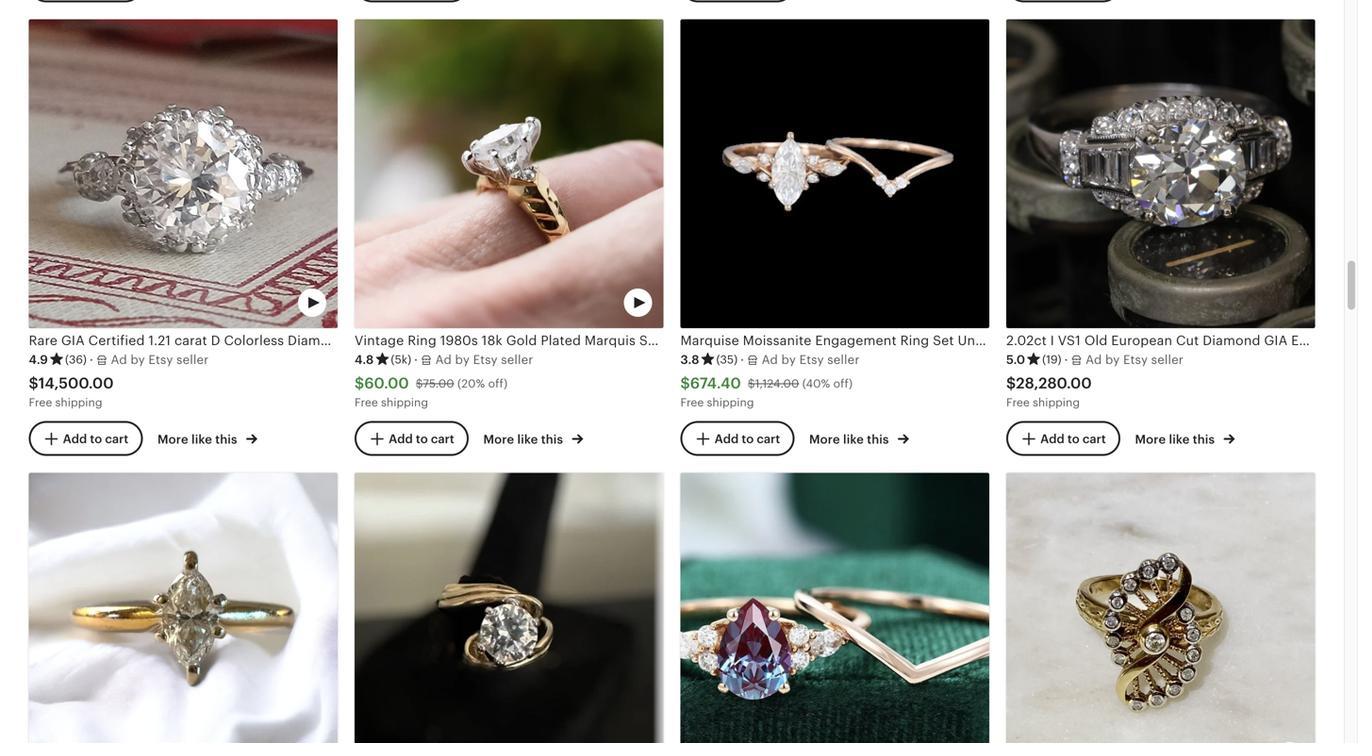 Task type: locate. For each thing, give the bounding box(es) containing it.
3 free from the left
[[681, 396, 704, 409]]

3 cart from the left
[[757, 432, 781, 446]]

shipping
[[55, 396, 102, 409], [381, 396, 428, 409], [707, 396, 754, 409], [1033, 396, 1080, 409]]

2 like from the left
[[518, 432, 538, 447]]

1 like from the left
[[192, 432, 212, 447]]

to for 674.40
[[742, 432, 754, 446]]

2 cart from the left
[[431, 432, 455, 446]]

1 cart from the left
[[105, 432, 129, 446]]

add to cart button
[[29, 421, 143, 456], [355, 421, 469, 456], [681, 421, 795, 456], [1007, 421, 1121, 456]]

shipping down the 60.00
[[381, 396, 428, 409]]

2 more from the left
[[484, 432, 514, 447]]

1 more like this link from the left
[[158, 429, 257, 448]]

1 horizontal spatial off)
[[834, 377, 853, 390]]

add
[[63, 432, 87, 446], [389, 432, 413, 446], [715, 432, 739, 446], [1041, 432, 1065, 446]]

$ 14,500.00 free shipping
[[29, 375, 114, 409]]

2 more like this from the left
[[484, 432, 566, 447]]

1 more from the left
[[158, 432, 188, 447]]

· for 674.40
[[741, 353, 745, 367]]

1 · from the left
[[90, 353, 93, 367]]

cart down $ 60.00 $ 75.00 (20% off) free shipping
[[431, 432, 455, 446]]

1 add to cart from the left
[[63, 432, 129, 446]]

add to cart down $ 674.40 $ 1,124.00 (40% off) free shipping at the bottom right
[[715, 432, 781, 446]]

(35)
[[717, 353, 738, 366]]

more like this for 28,280.00
[[1136, 432, 1218, 447]]

this for 674.40
[[867, 432, 889, 447]]

free
[[29, 396, 52, 409], [355, 396, 378, 409], [681, 396, 704, 409], [1007, 396, 1030, 409]]

2 add to cart button from the left
[[355, 421, 469, 456]]

to down $ 28,280.00 free shipping
[[1068, 432, 1080, 446]]

$ down the 3.8
[[681, 375, 690, 392]]

4 this from the left
[[1193, 432, 1215, 447]]

4 cart from the left
[[1083, 432, 1107, 446]]

1,124.00
[[755, 377, 800, 390]]

1 off) from the left
[[488, 377, 508, 390]]

2 more like this link from the left
[[484, 429, 583, 448]]

i
[[1051, 333, 1055, 348]]

1 this from the left
[[215, 432, 237, 447]]

shipping down '28,280.00'
[[1033, 396, 1080, 409]]

4 add to cart button from the left
[[1007, 421, 1121, 456]]

2 to from the left
[[416, 432, 428, 446]]

cart
[[105, 432, 129, 446], [431, 432, 455, 446], [757, 432, 781, 446], [1083, 432, 1107, 446]]

off) for 674.40
[[834, 377, 853, 390]]

like for 14,500.00
[[192, 432, 212, 447]]

2 off) from the left
[[834, 377, 853, 390]]

3 more like this link from the left
[[810, 429, 909, 448]]

marquise moissanite engagement ring set unique rose gold engagement ring marquise diamond ring set bridal promise anniversary ring image
[[681, 20, 990, 329]]

3 shipping from the left
[[707, 396, 754, 409]]

vs1
[[1058, 333, 1081, 348]]

this for 14,500.00
[[215, 432, 237, 447]]

more for 60.00
[[484, 432, 514, 447]]

4 add to cart from the left
[[1041, 432, 1107, 446]]

3.8
[[681, 353, 700, 367]]

1 free from the left
[[29, 396, 52, 409]]

4 add from the left
[[1041, 432, 1065, 446]]

to
[[90, 432, 102, 446], [416, 432, 428, 446], [742, 432, 754, 446], [1068, 432, 1080, 446]]

more for 14,500.00
[[158, 432, 188, 447]]

more like this for 60.00
[[484, 432, 566, 447]]

4 · from the left
[[1065, 353, 1069, 367]]

add down $ 60.00 $ 75.00 (20% off) free shipping
[[389, 432, 413, 446]]

free down the 60.00
[[355, 396, 378, 409]]

2 add from the left
[[389, 432, 413, 446]]

shipping down 14,500.00
[[55, 396, 102, 409]]

4 more from the left
[[1136, 432, 1166, 447]]

free down 14,500.00
[[29, 396, 52, 409]]

to down $ 60.00 $ 75.00 (20% off) free shipping
[[416, 432, 428, 446]]

1 add to cart button from the left
[[29, 421, 143, 456]]

1 add from the left
[[63, 432, 87, 446]]

like for 60.00
[[518, 432, 538, 447]]

· right (19)
[[1065, 353, 1069, 367]]

add to cart button down $ 674.40 $ 1,124.00 (40% off) free shipping at the bottom right
[[681, 421, 795, 456]]

free inside $ 674.40 $ 1,124.00 (40% off) free shipping
[[681, 396, 704, 409]]

3 like from the left
[[844, 432, 864, 447]]

$ 60.00 $ 75.00 (20% off) free shipping
[[355, 375, 508, 409]]

add down $ 28,280.00 free shipping
[[1041, 432, 1065, 446]]

off) right (40%
[[834, 377, 853, 390]]

4 like from the left
[[1170, 432, 1190, 447]]

cart down $ 674.40 $ 1,124.00 (40% off) free shipping at the bottom right
[[757, 432, 781, 446]]

free inside $ 60.00 $ 75.00 (20% off) free shipping
[[355, 396, 378, 409]]

· right (35)
[[741, 353, 745, 367]]

more like this
[[158, 432, 240, 447], [484, 432, 566, 447], [810, 432, 892, 447], [1136, 432, 1218, 447]]

$ down 4.9
[[29, 375, 39, 392]]

add to cart button for 28,280.00
[[1007, 421, 1121, 456]]

cart for 28,280.00
[[1083, 432, 1107, 446]]

add to cart for 28,280.00
[[1041, 432, 1107, 446]]

cart down $ 14,500.00 free shipping
[[105, 432, 129, 446]]

4 shipping from the left
[[1033, 396, 1080, 409]]

more like this link
[[158, 429, 257, 448], [484, 429, 583, 448], [810, 429, 909, 448], [1136, 429, 1235, 448]]

3 add to cart button from the left
[[681, 421, 795, 456]]

free inside $ 14,500.00 free shipping
[[29, 396, 52, 409]]

1 more like this from the left
[[158, 432, 240, 447]]

gia
[[1265, 333, 1288, 348]]

add to cart
[[63, 432, 129, 446], [389, 432, 455, 446], [715, 432, 781, 446], [1041, 432, 1107, 446]]

add to cart for 14,500.00
[[63, 432, 129, 446]]

4 more like this from the left
[[1136, 432, 1218, 447]]

this
[[215, 432, 237, 447], [541, 432, 563, 447], [867, 432, 889, 447], [1193, 432, 1215, 447]]

3 add from the left
[[715, 432, 739, 446]]

$ 674.40 $ 1,124.00 (40% off) free shipping
[[681, 375, 853, 409]]

more like this link for 674.40
[[810, 429, 909, 448]]

2.02ct i vs1 old european cut diamond gia engageme
[[1007, 333, 1359, 348]]

off) inside $ 674.40 $ 1,124.00 (40% off) free shipping
[[834, 377, 853, 390]]

1 shipping from the left
[[55, 396, 102, 409]]

$ for 14,500.00
[[29, 375, 39, 392]]

2 free from the left
[[355, 396, 378, 409]]

1 to from the left
[[90, 432, 102, 446]]

$ 28,280.00 free shipping
[[1007, 375, 1092, 409]]

3 add to cart from the left
[[715, 432, 781, 446]]

add for 60.00
[[389, 432, 413, 446]]

3 to from the left
[[742, 432, 754, 446]]

cart for 60.00
[[431, 432, 455, 446]]

off)
[[488, 377, 508, 390], [834, 377, 853, 390]]

to down $ 14,500.00 free shipping
[[90, 432, 102, 446]]

3 more like this from the left
[[810, 432, 892, 447]]

2 shipping from the left
[[381, 396, 428, 409]]

product video element
[[29, 20, 338, 329], [355, 20, 664, 329], [1007, 473, 1316, 744]]

shipping inside $ 14,500.00 free shipping
[[55, 396, 102, 409]]

to for 60.00
[[416, 432, 428, 446]]

674.40
[[690, 375, 741, 392]]

· right (5k)
[[414, 353, 418, 367]]

add down 674.40
[[715, 432, 739, 446]]

add to cart down $ 60.00 $ 75.00 (20% off) free shipping
[[389, 432, 455, 446]]

$ down 5.0
[[1007, 375, 1016, 392]]

free inside $ 28,280.00 free shipping
[[1007, 396, 1030, 409]]

· for 14,500.00
[[90, 353, 93, 367]]

off) inside $ 60.00 $ 75.00 (20% off) free shipping
[[488, 377, 508, 390]]

free down '28,280.00'
[[1007, 396, 1030, 409]]

off) right (20%
[[488, 377, 508, 390]]

28,280.00
[[1016, 375, 1092, 392]]

add to cart button for 60.00
[[355, 421, 469, 456]]

$ for 674.40
[[681, 375, 690, 392]]

$ inside $ 14,500.00 free shipping
[[29, 375, 39, 392]]

european
[[1112, 333, 1173, 348]]

more
[[158, 432, 188, 447], [484, 432, 514, 447], [810, 432, 840, 447], [1136, 432, 1166, 447]]

4 more like this link from the left
[[1136, 429, 1235, 448]]

add to cart button down $ 60.00 $ 75.00 (20% off) free shipping
[[355, 421, 469, 456]]

0 horizontal spatial off)
[[488, 377, 508, 390]]

1 horizontal spatial product video element
[[355, 20, 664, 329]]

add to cart down $ 14,500.00 free shipping
[[63, 432, 129, 446]]

add down $ 14,500.00 free shipping
[[63, 432, 87, 446]]

free down 674.40
[[681, 396, 704, 409]]

to down $ 674.40 $ 1,124.00 (40% off) free shipping at the bottom right
[[742, 432, 754, 446]]

shipping down 674.40
[[707, 396, 754, 409]]

add to cart button down $ 14,500.00 free shipping
[[29, 421, 143, 456]]

2 this from the left
[[541, 432, 563, 447]]

add for 28,280.00
[[1041, 432, 1065, 446]]

add to cart down $ 28,280.00 free shipping
[[1041, 432, 1107, 446]]

3 this from the left
[[867, 432, 889, 447]]

like
[[192, 432, 212, 447], [518, 432, 538, 447], [844, 432, 864, 447], [1170, 432, 1190, 447]]

add to cart button down $ 28,280.00 free shipping
[[1007, 421, 1121, 456]]

3 more from the left
[[810, 432, 840, 447]]

like for 28,280.00
[[1170, 432, 1190, 447]]

4 free from the left
[[1007, 396, 1030, 409]]

4.8
[[355, 353, 374, 367]]

more like this link for 28,280.00
[[1136, 429, 1235, 448]]

· right (36)
[[90, 353, 93, 367]]

2 · from the left
[[414, 353, 418, 367]]

4 to from the left
[[1068, 432, 1080, 446]]

·
[[90, 353, 93, 367], [414, 353, 418, 367], [741, 353, 745, 367], [1065, 353, 1069, 367]]

2.02ct i vs1 old european cut diamond gia engagement ring image
[[1007, 20, 1316, 329]]

2 add to cart from the left
[[389, 432, 455, 446]]

add to cart for 674.40
[[715, 432, 781, 446]]

$
[[29, 375, 39, 392], [355, 375, 364, 392], [681, 375, 690, 392], [1007, 375, 1016, 392], [416, 377, 423, 390], [748, 377, 755, 390]]

14,500.00
[[39, 375, 114, 392]]

· for 28,280.00
[[1065, 353, 1069, 367]]

$ right 674.40
[[748, 377, 755, 390]]

add to cart button for 674.40
[[681, 421, 795, 456]]

$ inside $ 28,280.00 free shipping
[[1007, 375, 1016, 392]]

$ down 4.8
[[355, 375, 364, 392]]

0 horizontal spatial product video element
[[29, 20, 338, 329]]

cart down $ 28,280.00 free shipping
[[1083, 432, 1107, 446]]

3 · from the left
[[741, 353, 745, 367]]



Task type: describe. For each thing, give the bounding box(es) containing it.
product video element for 14,500.00
[[29, 20, 338, 329]]

· for 60.00
[[414, 353, 418, 367]]

vintage ring 1980s 18k gold plated marquis shaped cubic zirconia engagement style ring antique womans #r3836a - limited stock - never worn image
[[355, 20, 664, 329]]

cart for 674.40
[[757, 432, 781, 446]]

add to cart for 60.00
[[389, 432, 455, 446]]

5.0
[[1007, 353, 1026, 367]]

to for 28,280.00
[[1068, 432, 1080, 446]]

(40%
[[803, 377, 831, 390]]

75.00
[[423, 377, 455, 390]]

diamond
[[1203, 333, 1261, 348]]

(19)
[[1043, 353, 1062, 366]]

(36)
[[65, 353, 87, 366]]

more like this for 14,500.00
[[158, 432, 240, 447]]

product video element for 60.00
[[355, 20, 664, 329]]

engageme
[[1292, 333, 1359, 348]]

(5k)
[[391, 353, 411, 366]]

2 horizontal spatial product video element
[[1007, 473, 1316, 744]]

$ for 60.00
[[355, 375, 364, 392]]

this for 60.00
[[541, 432, 563, 447]]

off) for 60.00
[[488, 377, 508, 390]]

add to cart button for 14,500.00
[[29, 421, 143, 456]]

shipping inside $ 60.00 $ 75.00 (20% off) free shipping
[[381, 396, 428, 409]]

2.02ct
[[1007, 333, 1047, 348]]

60.00
[[364, 375, 409, 392]]

old
[[1085, 333, 1108, 348]]

add for 674.40
[[715, 432, 739, 446]]

vintage gold engagement ring | 18k gold with large center stone | statement ring | aurora jewlery co 1970s | image
[[355, 473, 664, 744]]

more like this link for 14,500.00
[[158, 429, 257, 448]]

$ for 28,280.00
[[1007, 375, 1016, 392]]

cart for 14,500.00
[[105, 432, 129, 446]]

more like this link for 60.00
[[484, 429, 583, 448]]

$ right the 60.00
[[416, 377, 423, 390]]

more for 674.40
[[810, 432, 840, 447]]

like for 674.40
[[844, 432, 864, 447]]

shipping inside $ 674.40 $ 1,124.00 (40% off) free shipping
[[707, 396, 754, 409]]

add for 14,500.00
[[63, 432, 87, 446]]

to for 14,500.00
[[90, 432, 102, 446]]

more for 28,280.00
[[1136, 432, 1166, 447]]

14k gold diamond ring size 7.25 1/4 carat t.w natural marquise cut diamond diamond engagement ring wedding ring 2.1g christmas gift for wife image
[[29, 473, 338, 744]]

shipping inside $ 28,280.00 free shipping
[[1033, 396, 1080, 409]]

rare gia certified 1.21 carat d colorless diamond engagement ring in a tacori platinum and diamond halo mounting image
[[29, 20, 338, 329]]

4.9
[[29, 353, 48, 367]]

cut
[[1177, 333, 1200, 348]]

1930's diamond engagement ring, 9k gold fan shape, elegant statement, size 6, cocktail party jewelry, anniversary    r-30 image
[[1007, 473, 1316, 744]]

this for 28,280.00
[[1193, 432, 1215, 447]]

(20%
[[458, 377, 485, 390]]

vintage pear shaped alexandrite engagement ring set unique gold moissanite engagement ring marquise twist ring bridal set anniversary image
[[681, 473, 990, 744]]

more like this for 674.40
[[810, 432, 892, 447]]



Task type: vqa. For each thing, say whether or not it's contained in the screenshot.
IT
no



